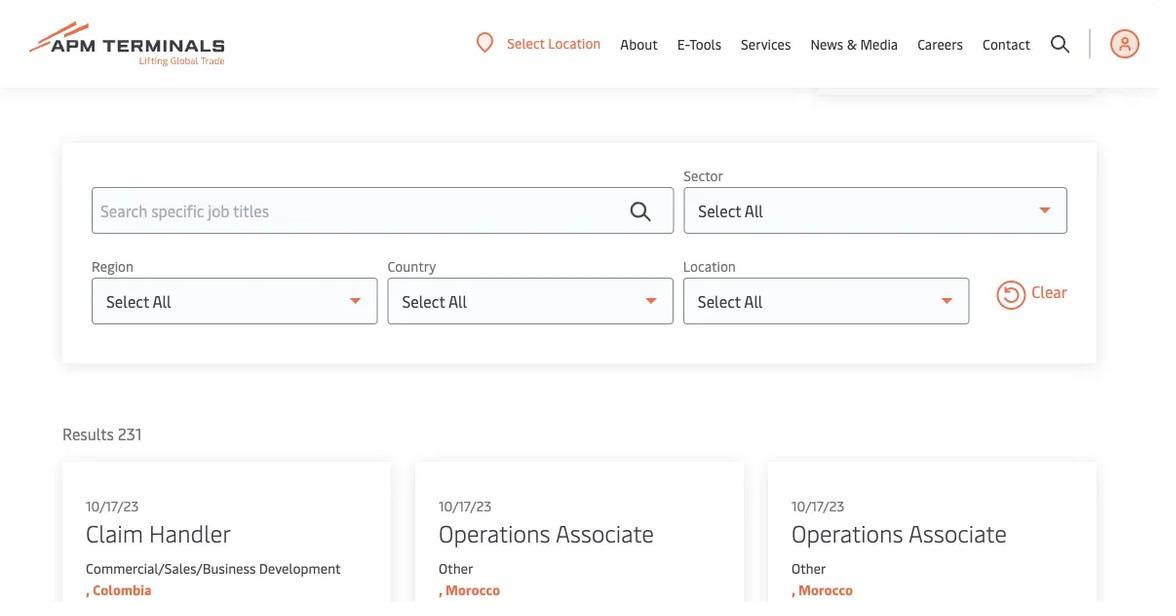 Task type: locate. For each thing, give the bounding box(es) containing it.
e-tools button
[[677, 0, 721, 88]]

location
[[548, 34, 601, 52], [683, 257, 736, 275]]

services button
[[741, 0, 791, 88]]

,
[[86, 581, 90, 599], [439, 581, 443, 599], [792, 581, 795, 599]]

1 horizontal spatial other
[[792, 559, 826, 578]]

2 , from the left
[[439, 581, 443, 599]]

1 horizontal spatial morocco
[[798, 581, 853, 599]]

0 horizontal spatial 10/17/23
[[86, 497, 139, 515]]

1 , from the left
[[86, 581, 90, 599]]

services
[[741, 35, 791, 53]]

1 operations from the left
[[439, 517, 550, 549]]

operations
[[439, 517, 550, 549], [792, 517, 903, 549]]

10/17/23 operations associate
[[439, 497, 654, 549], [792, 497, 1007, 549]]

2 10/17/23 operations associate from the left
[[792, 497, 1007, 549]]

0 horizontal spatial location
[[548, 34, 601, 52]]

10/17/23 claim handler
[[86, 497, 231, 549]]

1 horizontal spatial associate
[[909, 517, 1007, 549]]

colombia
[[93, 581, 152, 599]]

2 10/17/23 from the left
[[439, 497, 492, 515]]

3 10/17/23 from the left
[[792, 497, 844, 515]]

claim
[[86, 517, 143, 549]]

select location
[[507, 34, 601, 52]]

0 horizontal spatial ,
[[86, 581, 90, 599]]

10/17/23
[[86, 497, 139, 515], [439, 497, 492, 515], [792, 497, 844, 515]]

1 horizontal spatial other , morocco
[[792, 559, 853, 599]]

1 other , morocco from the left
[[439, 559, 500, 599]]

select location button
[[476, 32, 601, 54]]

1 horizontal spatial ,
[[439, 581, 443, 599]]

0 horizontal spatial operations
[[439, 517, 550, 549]]

news & media
[[810, 35, 898, 53]]

1 morocco from the left
[[446, 581, 500, 599]]

1 horizontal spatial location
[[683, 257, 736, 275]]

2 morocco from the left
[[798, 581, 853, 599]]

location down sector
[[683, 257, 736, 275]]

other , morocco
[[439, 559, 500, 599], [792, 559, 853, 599]]

1 horizontal spatial operations
[[792, 517, 903, 549]]

about
[[620, 35, 658, 53]]

location inside select location button
[[548, 34, 601, 52]]

handler
[[149, 517, 231, 549]]

0 horizontal spatial other , morocco
[[439, 559, 500, 599]]

clear
[[1032, 281, 1067, 302]]

2 associate from the left
[[909, 517, 1007, 549]]

morocco
[[446, 581, 500, 599], [798, 581, 853, 599]]

news
[[810, 35, 844, 53]]

other
[[439, 559, 473, 578], [792, 559, 826, 578]]

e-tools
[[677, 35, 721, 53]]

news & media button
[[810, 0, 898, 88]]

associate
[[556, 517, 654, 549], [909, 517, 1007, 549]]

2 horizontal spatial 10/17/23
[[792, 497, 844, 515]]

0 horizontal spatial associate
[[556, 517, 654, 549]]

0 vertical spatial location
[[548, 34, 601, 52]]

results
[[62, 424, 114, 445]]

2 horizontal spatial ,
[[792, 581, 795, 599]]

1 10/17/23 from the left
[[86, 497, 139, 515]]

text search text field
[[92, 187, 674, 234]]

1 other from the left
[[439, 559, 473, 578]]

clear button
[[997, 281, 1067, 314]]

careers
[[917, 35, 963, 53]]

0 horizontal spatial 10/17/23 operations associate
[[439, 497, 654, 549]]

location right 'select'
[[548, 34, 601, 52]]

1 horizontal spatial 10/17/23 operations associate
[[792, 497, 1007, 549]]

select
[[507, 34, 545, 52]]

1 horizontal spatial 10/17/23
[[439, 497, 492, 515]]

0 horizontal spatial morocco
[[446, 581, 500, 599]]

0 horizontal spatial other
[[439, 559, 473, 578]]



Task type: vqa. For each thing, say whether or not it's contained in the screenshot.
Colombia
yes



Task type: describe. For each thing, give the bounding box(es) containing it.
results 231
[[62, 424, 142, 445]]

, inside commercial/sales/business development , colombia
[[86, 581, 90, 599]]

sector
[[684, 166, 723, 185]]

contact
[[983, 35, 1030, 53]]

1 vertical spatial location
[[683, 257, 736, 275]]

e-
[[677, 35, 689, 53]]

about button
[[620, 0, 658, 88]]

&
[[847, 35, 857, 53]]

media
[[860, 35, 898, 53]]

region
[[92, 257, 134, 275]]

development
[[259, 559, 341, 578]]

country
[[387, 257, 436, 275]]

commercial/sales/business
[[86, 559, 256, 578]]

10/17/23 inside 10/17/23 claim handler
[[86, 497, 139, 515]]

tools
[[689, 35, 721, 53]]

3 , from the left
[[792, 581, 795, 599]]

careers button
[[917, 0, 963, 88]]

commercial/sales/business development , colombia
[[86, 559, 341, 599]]

contact button
[[983, 0, 1030, 88]]

2 other , morocco from the left
[[792, 559, 853, 599]]

231
[[118, 424, 142, 445]]

1 10/17/23 operations associate from the left
[[439, 497, 654, 549]]

2 other from the left
[[792, 559, 826, 578]]

1 associate from the left
[[556, 517, 654, 549]]

2 operations from the left
[[792, 517, 903, 549]]



